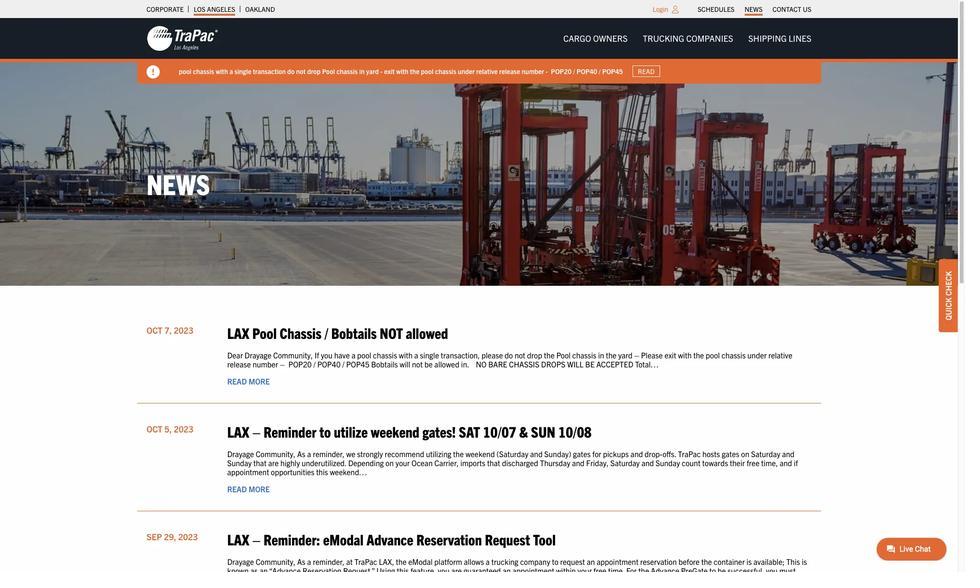 Task type: locate. For each thing, give the bounding box(es) containing it.
cargo owners
[[564, 33, 628, 44]]

1 vertical spatial your
[[578, 566, 592, 572]]

0 horizontal spatial relative
[[476, 67, 498, 75]]

menu bar down "light" image at the right
[[556, 29, 819, 48]]

0 horizontal spatial in
[[359, 67, 365, 75]]

that right imports
[[487, 459, 500, 468]]

10/08
[[559, 422, 592, 441]]

pop40 inside banner
[[577, 67, 597, 75]]

1 vertical spatial weekend
[[466, 449, 495, 459]]

2 read more from the top
[[227, 484, 270, 494]]

gates left for
[[573, 449, 591, 459]]

sat
[[459, 422, 480, 441]]

drop right the transaction
[[307, 67, 321, 75]]

pool
[[179, 67, 191, 75], [421, 67, 434, 75], [357, 351, 371, 360], [706, 351, 720, 360]]

1 horizontal spatial -
[[546, 67, 548, 75]]

menu bar up the shipping
[[693, 2, 817, 16]]

reminder, left we
[[313, 449, 345, 459]]

advance left pregate
[[651, 566, 680, 572]]

gates
[[573, 449, 591, 459], [722, 449, 740, 459]]

pop20 left "if"
[[289, 360, 312, 369]]

an right request
[[587, 557, 595, 567]]

0 vertical spatial allowed
[[406, 324, 448, 342]]

discharged
[[502, 459, 538, 468]]

tool
[[533, 530, 556, 549]]

do right "please"
[[505, 351, 513, 360]]

as inside drayage community, as a reminder, at trapac lax, the emodal platform allows a trucking company to request an appointment reservation before the container is available; this is known as an "advance reservation request." using this feature, you are guaranteed an appointment within your free time. for the advance pregate to be successful, you mus
[[297, 557, 305, 567]]

1 vertical spatial are
[[451, 566, 462, 572]]

this left weekend… at the left bottom of page
[[316, 468, 328, 477]]

1 horizontal spatial under
[[748, 351, 767, 360]]

weekend inside drayage community, as a reminder, we strongly recommend utilizing the weekend (saturday and sunday) gates for pickups and drop-offs. trapac hosts gates on saturday and sunday that are highly underutilized. depending on your ocean carrier, imports that discharged thursday and friday, saturday and sunday count towards their free time, and if appointment opportunities this weekend…
[[466, 449, 495, 459]]

a right "will"
[[414, 351, 418, 360]]

drop
[[307, 67, 321, 75], [527, 351, 542, 360]]

total…
[[635, 360, 659, 369]]

under inside the dear drayage community, if you have a pool chassis with a single transaction, please do not drop the pool chassis in the yard – please exit with the pool chassis under relative release number –  pop20 / pop40 / pop45 bobtails will not be allowed in.    no bare chassis drops will be accepted total…
[[748, 351, 767, 360]]

appointment left "highly"
[[227, 468, 269, 477]]

chassis
[[193, 67, 214, 75], [337, 67, 358, 75], [435, 67, 456, 75], [373, 351, 397, 360], [572, 351, 597, 360], [722, 351, 746, 360]]

allowed right not
[[406, 324, 448, 342]]

login
[[653, 5, 668, 13]]

0 vertical spatial more
[[249, 377, 270, 386]]

solid image
[[147, 66, 160, 79]]

are left "highly"
[[268, 459, 279, 468]]

this right using
[[397, 566, 409, 572]]

request."
[[343, 566, 375, 572]]

sunday)
[[544, 449, 571, 459]]

1 reminder, from the top
[[313, 449, 345, 459]]

not right "will"
[[412, 360, 423, 369]]

1 vertical spatial –
[[252, 422, 261, 441]]

1 vertical spatial read more
[[227, 484, 270, 494]]

on left time,
[[741, 449, 750, 459]]

bare
[[488, 360, 507, 369]]

10/07
[[483, 422, 516, 441]]

be
[[425, 360, 433, 369], [718, 566, 726, 572]]

oct inside lax pool chassis / bobtails not allowed article
[[147, 325, 163, 336]]

emodal up at
[[323, 530, 364, 549]]

1 horizontal spatial pop40
[[577, 67, 597, 75]]

companies
[[686, 33, 733, 44]]

0 horizontal spatial pop45
[[346, 360, 370, 369]]

2023 inside lax – reminder: emodal advance reservation request tool article
[[178, 532, 198, 542]]

yard inside the dear drayage community, if you have a pool chassis with a single transaction, please do not drop the pool chassis in the yard – please exit with the pool chassis under relative release number –  pop20 / pop40 / pop45 bobtails will not be allowed in.    no bare chassis drops will be accepted total…
[[618, 351, 633, 360]]

oct 7, 2023
[[147, 325, 193, 336]]

0 horizontal spatial exit
[[384, 67, 395, 75]]

drop inside the dear drayage community, if you have a pool chassis with a single transaction, please do not drop the pool chassis in the yard – please exit with the pool chassis under relative release number –  pop20 / pop40 / pop45 bobtails will not be allowed in.    no bare chassis drops will be accepted total…
[[527, 351, 542, 360]]

oct for lax – reminder to utilize weekend gates!   sat 10/07 & sun 10/08
[[147, 424, 163, 435]]

– left reminder
[[252, 422, 261, 441]]

to left utilize
[[319, 422, 331, 441]]

1 horizontal spatial relative
[[769, 351, 793, 360]]

in inside the dear drayage community, if you have a pool chassis with a single transaction, please do not drop the pool chassis in the yard – please exit with the pool chassis under relative release number –  pop20 / pop40 / pop45 bobtails will not be allowed in.    no bare chassis drops will be accepted total…
[[598, 351, 604, 360]]

reminder, inside drayage community, as a reminder, at trapac lax, the emodal platform allows a trucking company to request an appointment reservation before the container is available; this is known as an "advance reservation request." using this feature, you are guaranteed an appointment within your free time. for the advance pregate to be successful, you mus
[[313, 557, 345, 567]]

1 horizontal spatial single
[[420, 351, 439, 360]]

2 oct from the top
[[147, 424, 163, 435]]

1 as from the top
[[297, 449, 305, 459]]

oct left 7,
[[147, 325, 163, 336]]

0 vertical spatial this
[[316, 468, 328, 477]]

read more link inside lax – reminder to utilize weekend gates!   sat 10/07 & sun 10/08 article
[[227, 484, 270, 494]]

saturday right the their
[[751, 449, 781, 459]]

2023 right 5,
[[174, 424, 193, 435]]

0 horizontal spatial emodal
[[323, 530, 364, 549]]

0 horizontal spatial reservation
[[303, 566, 342, 572]]

2 horizontal spatial you
[[766, 566, 778, 572]]

2 vertical spatial –
[[252, 530, 261, 549]]

0 vertical spatial free
[[747, 459, 760, 468]]

you right feature,
[[438, 566, 450, 572]]

0 vertical spatial advance
[[367, 530, 414, 549]]

menu bar containing schedules
[[693, 2, 817, 16]]

1 horizontal spatial in
[[598, 351, 604, 360]]

– for lax – reminder: emodal advance reservation request tool
[[252, 530, 261, 549]]

0 horizontal spatial not
[[296, 67, 306, 75]]

2 vertical spatial 2023
[[178, 532, 198, 542]]

0 vertical spatial 2023
[[174, 325, 193, 336]]

2 vertical spatial read
[[227, 484, 247, 494]]

1 vertical spatial be
[[718, 566, 726, 572]]

lax,
[[379, 557, 394, 567]]

pop20 inside the dear drayage community, if you have a pool chassis with a single transaction, please do not drop the pool chassis in the yard – please exit with the pool chassis under relative release number –  pop20 / pop40 / pop45 bobtails will not be allowed in.    no bare chassis drops will be accepted total…
[[289, 360, 312, 369]]

1 horizontal spatial drop
[[527, 351, 542, 360]]

read more inside lax pool chassis / bobtails not allowed article
[[227, 377, 270, 386]]

please
[[482, 351, 503, 360]]

read inside lax pool chassis / bobtails not allowed article
[[227, 377, 247, 386]]

community, inside the dear drayage community, if you have a pool chassis with a single transaction, please do not drop the pool chassis in the yard – please exit with the pool chassis under relative release number –  pop20 / pop40 / pop45 bobtails will not be allowed in.    no bare chassis drops will be accepted total…
[[273, 351, 313, 360]]

2023 for lax pool chassis / bobtails not allowed
[[174, 325, 193, 336]]

1 horizontal spatial pool
[[322, 67, 335, 75]]

be right "will"
[[425, 360, 433, 369]]

1 vertical spatial reservation
[[303, 566, 342, 572]]

0 horizontal spatial your
[[396, 459, 410, 468]]

you right "if"
[[321, 351, 333, 360]]

1 vertical spatial read
[[227, 377, 247, 386]]

advance up lax,
[[367, 530, 414, 549]]

community, up opportunities
[[256, 449, 296, 459]]

community, down reminder:
[[256, 557, 296, 567]]

an
[[587, 557, 595, 567], [260, 566, 268, 572], [503, 566, 511, 572]]

as inside drayage community, as a reminder, we strongly recommend utilizing the weekend (saturday and sunday) gates for pickups and drop-offs. trapac hosts gates on saturday and sunday that are highly underutilized. depending on your ocean carrier, imports that discharged thursday and friday, saturday and sunday count towards their free time, and if appointment opportunities this weekend…
[[297, 449, 305, 459]]

pop45 down owners
[[602, 67, 623, 75]]

a left the transaction
[[230, 67, 233, 75]]

company
[[520, 557, 550, 567]]

1 vertical spatial reminder,
[[313, 557, 345, 567]]

1 vertical spatial community,
[[256, 449, 296, 459]]

0 vertical spatial pop20
[[551, 67, 572, 75]]

0 horizontal spatial you
[[321, 351, 333, 360]]

your right within
[[578, 566, 592, 572]]

a inside banner
[[230, 67, 233, 75]]

2023 inside lax – reminder to utilize weekend gates!   sat 10/07 & sun 10/08 article
[[174, 424, 193, 435]]

reminder
[[264, 422, 317, 441]]

1 lax from the top
[[227, 324, 249, 342]]

reminder, inside drayage community, as a reminder, we strongly recommend utilizing the weekend (saturday and sunday) gates for pickups and drop-offs. trapac hosts gates on saturday and sunday that are highly underutilized. depending on your ocean carrier, imports that discharged thursday and friday, saturday and sunday count towards their free time, and if appointment opportunities this weekend…
[[313, 449, 345, 459]]

pop40 down lax pool chassis / bobtails not allowed
[[317, 360, 341, 369]]

0 vertical spatial reminder,
[[313, 449, 345, 459]]

2 reminder, from the top
[[313, 557, 345, 567]]

is right this
[[802, 557, 807, 567]]

/ right chassis
[[325, 324, 328, 342]]

0 vertical spatial news
[[745, 5, 763, 13]]

allowed left no
[[435, 360, 459, 369]]

read
[[638, 67, 655, 76], [227, 377, 247, 386], [227, 484, 247, 494]]

free right the their
[[747, 459, 760, 468]]

0 horizontal spatial to
[[319, 422, 331, 441]]

2023 inside lax pool chassis / bobtails not allowed article
[[174, 325, 193, 336]]

more inside lax pool chassis / bobtails not allowed article
[[249, 377, 270, 386]]

pop40
[[577, 67, 597, 75], [317, 360, 341, 369]]

drop right bare
[[527, 351, 542, 360]]

saturday
[[751, 449, 781, 459], [611, 459, 640, 468]]

shipping
[[749, 33, 787, 44]]

appointment down tool
[[513, 566, 555, 572]]

news
[[745, 5, 763, 13], [147, 166, 210, 201]]

0 vertical spatial drop
[[307, 67, 321, 75]]

29,
[[164, 532, 176, 542]]

0 horizontal spatial pop20
[[289, 360, 312, 369]]

a right allows
[[486, 557, 490, 567]]

read more link
[[227, 377, 270, 386], [227, 484, 270, 494]]

1 horizontal spatial emodal
[[408, 557, 433, 567]]

be left successful,
[[718, 566, 726, 572]]

weekend
[[371, 422, 420, 441], [466, 449, 495, 459]]

trucking
[[492, 557, 519, 567]]

read inside lax – reminder to utilize weekend gates!   sat 10/07 & sun 10/08 article
[[227, 484, 247, 494]]

pool inside the dear drayage community, if you have a pool chassis with a single transaction, please do not drop the pool chassis in the yard – please exit with the pool chassis under relative release number –  pop20 / pop40 / pop45 bobtails will not be allowed in.    no bare chassis drops will be accepted total…
[[556, 351, 571, 360]]

read more for pool
[[227, 377, 270, 386]]

on right "strongly" at left bottom
[[386, 459, 394, 468]]

1 read more link from the top
[[227, 377, 270, 386]]

0 vertical spatial menu bar
[[693, 2, 817, 16]]

a right "advance
[[307, 557, 311, 567]]

&
[[519, 422, 528, 441]]

will
[[567, 360, 584, 369]]

is right container
[[747, 557, 752, 567]]

not right bare
[[515, 351, 525, 360]]

under
[[458, 67, 475, 75], [748, 351, 767, 360]]

an right guaranteed
[[503, 566, 511, 572]]

0 horizontal spatial is
[[747, 557, 752, 567]]

1 horizontal spatial is
[[802, 557, 807, 567]]

appointment
[[227, 468, 269, 477], [597, 557, 639, 567], [513, 566, 555, 572]]

reminder,
[[313, 449, 345, 459], [313, 557, 345, 567]]

– inside the dear drayage community, if you have a pool chassis with a single transaction, please do not drop the pool chassis in the yard – please exit with the pool chassis under relative release number –  pop20 / pop40 / pop45 bobtails will not be allowed in.    no bare chassis drops will be accepted total…
[[634, 351, 639, 360]]

that
[[253, 459, 267, 468], [487, 459, 500, 468]]

contact
[[773, 5, 802, 13]]

0 vertical spatial exit
[[384, 67, 395, 75]]

community, for reminder:
[[256, 557, 296, 567]]

oct left 5,
[[147, 424, 163, 435]]

1 oct from the top
[[147, 325, 163, 336]]

1 horizontal spatial weekend
[[466, 449, 495, 459]]

pop20 down cargo
[[551, 67, 572, 75]]

bobtails left "will"
[[371, 360, 398, 369]]

pop40 down cargo owners link
[[577, 67, 597, 75]]

3 lax from the top
[[227, 530, 249, 549]]

1 vertical spatial pop40
[[317, 360, 341, 369]]

1 horizontal spatial sunday
[[656, 459, 680, 468]]

0 vertical spatial pop40
[[577, 67, 597, 75]]

1 vertical spatial allowed
[[435, 360, 459, 369]]

are
[[268, 459, 279, 468], [451, 566, 462, 572]]

2 more from the top
[[249, 484, 270, 494]]

pop45 down lax pool chassis / bobtails not allowed
[[346, 360, 370, 369]]

saturday right friday,
[[611, 459, 640, 468]]

0 vertical spatial pool
[[322, 67, 335, 75]]

drayage inside drayage community, as a reminder, at trapac lax, the emodal platform allows a trucking company to request an appointment reservation before the container is available; this is known as an "advance reservation request." using this feature, you are guaranteed an appointment within your free time. for the advance pregate to be successful, you mus
[[227, 557, 254, 567]]

pool
[[322, 67, 335, 75], [252, 324, 277, 342], [556, 351, 571, 360]]

are left allows
[[451, 566, 462, 572]]

reminder, left at
[[313, 557, 345, 567]]

not
[[380, 324, 403, 342]]

community, left "if"
[[273, 351, 313, 360]]

read more for –
[[227, 484, 270, 494]]

0 vertical spatial weekend
[[371, 422, 420, 441]]

0 horizontal spatial release
[[227, 360, 251, 369]]

more for –
[[249, 484, 270, 494]]

sunday
[[227, 459, 252, 468], [656, 459, 680, 468]]

1 horizontal spatial news
[[745, 5, 763, 13]]

angeles
[[207, 5, 235, 13]]

not right the transaction
[[296, 67, 306, 75]]

allowed
[[406, 324, 448, 342], [435, 360, 459, 369]]

0 horizontal spatial -
[[380, 67, 383, 75]]

your inside drayage community, as a reminder, at trapac lax, the emodal platform allows a trucking company to request an appointment reservation before the container is available; this is known as an "advance reservation request." using this feature, you are guaranteed an appointment within your free time. for the advance pregate to be successful, you mus
[[578, 566, 592, 572]]

0 horizontal spatial free
[[594, 566, 607, 572]]

reservation up platform
[[416, 530, 482, 549]]

2023 right 7,
[[174, 325, 193, 336]]

1 read more from the top
[[227, 377, 270, 386]]

reminder, for emodal
[[313, 557, 345, 567]]

1 horizontal spatial number
[[522, 67, 544, 75]]

1 horizontal spatial gates
[[722, 449, 740, 459]]

your left ocean at the bottom of page
[[396, 459, 410, 468]]

menu bar
[[693, 2, 817, 16], [556, 29, 819, 48]]

0 vertical spatial as
[[297, 449, 305, 459]]

2023 right 29,
[[178, 532, 198, 542]]

trapac right at
[[354, 557, 377, 567]]

appointment left "reservation"
[[597, 557, 639, 567]]

read more inside lax – reminder to utilize weekend gates!   sat 10/07 & sun 10/08 article
[[227, 484, 270, 494]]

0 horizontal spatial are
[[268, 459, 279, 468]]

gates right hosts
[[722, 449, 740, 459]]

community, inside drayage community, as a reminder, at trapac lax, the emodal platform allows a trucking company to request an appointment reservation before the container is available; this is known as an "advance reservation request." using this feature, you are guaranteed an appointment within your free time. for the advance pregate to be successful, you mus
[[256, 557, 296, 567]]

community, inside drayage community, as a reminder, we strongly recommend utilizing the weekend (saturday and sunday) gates for pickups and drop-offs. trapac hosts gates on saturday and sunday that are highly underutilized. depending on your ocean carrier, imports that discharged thursday and friday, saturday and sunday count towards their free time, and if appointment opportunities this weekend…
[[256, 449, 296, 459]]

lax for lax – reminder to utilize weekend gates!   sat 10/07 & sun 10/08
[[227, 422, 249, 441]]

oct 5, 2023
[[147, 424, 193, 435]]

strongly
[[357, 449, 383, 459]]

read for lax pool chassis / bobtails not allowed
[[227, 377, 247, 386]]

a right "highly"
[[307, 449, 311, 459]]

free left time.
[[594, 566, 607, 572]]

banner containing cargo owners
[[0, 18, 965, 84]]

do right the transaction
[[287, 67, 295, 75]]

lax – reminder: emodal advance reservation request tool
[[227, 530, 556, 549]]

1 vertical spatial oct
[[147, 424, 163, 435]]

using
[[377, 566, 395, 572]]

drayage
[[245, 351, 271, 360], [227, 449, 254, 459], [227, 557, 254, 567]]

0 vertical spatial in
[[359, 67, 365, 75]]

trapac inside drayage community, as a reminder, at trapac lax, the emodal platform allows a trucking company to request an appointment reservation before the container is available; this is known as an "advance reservation request." using this feature, you are guaranteed an appointment within your free time. for the advance pregate to be successful, you mus
[[354, 557, 377, 567]]

/
[[573, 67, 575, 75], [599, 67, 601, 75], [325, 324, 328, 342], [314, 360, 316, 369], [342, 360, 345, 369]]

is
[[747, 557, 752, 567], [802, 557, 807, 567]]

lax – reminder to utilize weekend gates!   sat 10/07 & sun 10/08 article
[[137, 413, 821, 512]]

drayage inside drayage community, as a reminder, we strongly recommend utilizing the weekend (saturday and sunday) gates for pickups and drop-offs. trapac hosts gates on saturday and sunday that are highly underutilized. depending on your ocean carrier, imports that discharged thursday and friday, saturday and sunday count towards their free time, and if appointment opportunities this weekend…
[[227, 449, 254, 459]]

0 vertical spatial pop45
[[602, 67, 623, 75]]

banner
[[0, 18, 965, 84]]

that left "highly"
[[253, 459, 267, 468]]

1 vertical spatial release
[[227, 360, 251, 369]]

– up as
[[252, 530, 261, 549]]

an right as
[[260, 566, 268, 572]]

trucking
[[643, 33, 684, 44]]

friday,
[[586, 459, 609, 468]]

a right have
[[352, 351, 356, 360]]

2 vertical spatial lax
[[227, 530, 249, 549]]

2 vertical spatial drayage
[[227, 557, 254, 567]]

trapac right offs.
[[678, 449, 701, 459]]

1 horizontal spatial yard
[[618, 351, 633, 360]]

2 vertical spatial community,
[[256, 557, 296, 567]]

pregate
[[681, 566, 708, 572]]

advance inside drayage community, as a reminder, at trapac lax, the emodal platform allows a trucking company to request an appointment reservation before the container is available; this is known as an "advance reservation request." using this feature, you are guaranteed an appointment within your free time. for the advance pregate to be successful, you mus
[[651, 566, 680, 572]]

2 lax from the top
[[227, 422, 249, 441]]

/ down cargo
[[573, 67, 575, 75]]

emodal left platform
[[408, 557, 433, 567]]

2 as from the top
[[297, 557, 305, 567]]

0 vertical spatial read
[[638, 67, 655, 76]]

– left please
[[634, 351, 639, 360]]

1 - from the left
[[380, 67, 383, 75]]

1 vertical spatial under
[[748, 351, 767, 360]]

2 read more link from the top
[[227, 484, 270, 494]]

2 horizontal spatial pool
[[556, 351, 571, 360]]

oct inside lax – reminder to utilize weekend gates!   sat 10/07 & sun 10/08 article
[[147, 424, 163, 435]]

1 vertical spatial pop20
[[289, 360, 312, 369]]

weekend down the sat
[[466, 449, 495, 459]]

do
[[287, 67, 295, 75], [505, 351, 513, 360]]

you
[[321, 351, 333, 360], [438, 566, 450, 572], [766, 566, 778, 572]]

more for pool
[[249, 377, 270, 386]]

login link
[[653, 5, 668, 13]]

reservation left at
[[303, 566, 342, 572]]

guaranteed
[[464, 566, 501, 572]]

1 vertical spatial yard
[[618, 351, 633, 360]]

1 vertical spatial free
[[594, 566, 607, 572]]

bobtails up have
[[331, 324, 377, 342]]

lax for lax – reminder: emodal advance reservation request tool
[[227, 530, 249, 549]]

1 vertical spatial as
[[297, 557, 305, 567]]

carrier,
[[435, 459, 459, 468]]

1 horizontal spatial do
[[505, 351, 513, 360]]

1 vertical spatial bobtails
[[371, 360, 398, 369]]

0 vertical spatial are
[[268, 459, 279, 468]]

2 horizontal spatial not
[[515, 351, 525, 360]]

0 horizontal spatial that
[[253, 459, 267, 468]]

to left request
[[552, 557, 559, 567]]

single left the transaction
[[235, 67, 251, 75]]

this inside drayage community, as a reminder, at trapac lax, the emodal platform allows a trucking company to request an appointment reservation before the container is available; this is known as an "advance reservation request." using this feature, you are guaranteed an appointment within your free time. for the advance pregate to be successful, you mus
[[397, 566, 409, 572]]

0 horizontal spatial appointment
[[227, 468, 269, 477]]

trucking companies
[[643, 33, 733, 44]]

0 vertical spatial single
[[235, 67, 251, 75]]

read more link inside lax pool chassis / bobtails not allowed article
[[227, 377, 270, 386]]

have
[[334, 351, 350, 360]]

to right pregate
[[710, 566, 716, 572]]

as down reminder:
[[297, 557, 305, 567]]

dear drayage community, if you have a pool chassis with a single transaction, please do not drop the pool chassis in the yard – please exit with the pool chassis under relative release number –  pop20 / pop40 / pop45 bobtails will not be allowed in.    no bare chassis drops will be accepted total…
[[227, 351, 793, 369]]

as
[[297, 449, 305, 459], [297, 557, 305, 567]]

chassis
[[509, 360, 540, 369]]

0 horizontal spatial advance
[[367, 530, 414, 549]]

number
[[522, 67, 544, 75], [253, 360, 278, 369]]

"advance
[[269, 566, 301, 572]]

weekend up recommend
[[371, 422, 420, 441]]

pop45 inside the dear drayage community, if you have a pool chassis with a single transaction, please do not drop the pool chassis in the yard – please exit with the pool chassis under relative release number –  pop20 / pop40 / pop45 bobtails will not be allowed in.    no bare chassis drops will be accepted total…
[[346, 360, 370, 369]]

1 more from the top
[[249, 377, 270, 386]]

time,
[[761, 459, 778, 468]]

more inside lax – reminder to utilize weekend gates!   sat 10/07 & sun 10/08 article
[[249, 484, 270, 494]]

0 horizontal spatial sunday
[[227, 459, 252, 468]]

0 vertical spatial your
[[396, 459, 410, 468]]

to
[[319, 422, 331, 441], [552, 557, 559, 567], [710, 566, 716, 572]]

0 vertical spatial read more
[[227, 377, 270, 386]]

as up opportunities
[[297, 449, 305, 459]]

request
[[485, 530, 530, 549]]

pop20
[[551, 67, 572, 75], [289, 360, 312, 369]]

check
[[944, 271, 953, 296]]

0 vertical spatial community,
[[273, 351, 313, 360]]

you left this
[[766, 566, 778, 572]]

single right "will"
[[420, 351, 439, 360]]

0 vertical spatial –
[[634, 351, 639, 360]]



Task type: vqa. For each thing, say whether or not it's contained in the screenshot.
bottom exemption
no



Task type: describe. For each thing, give the bounding box(es) containing it.
read more link for –
[[227, 484, 270, 494]]

allows
[[464, 557, 484, 567]]

you inside the dear drayage community, if you have a pool chassis with a single transaction, please do not drop the pool chassis in the yard – please exit with the pool chassis under relative release number –  pop20 / pop40 / pop45 bobtails will not be allowed in.    no bare chassis drops will be accepted total…
[[321, 351, 333, 360]]

0 vertical spatial do
[[287, 67, 295, 75]]

will
[[400, 360, 410, 369]]

light image
[[672, 6, 679, 13]]

sun
[[531, 422, 556, 441]]

recommend
[[385, 449, 424, 459]]

0 vertical spatial bobtails
[[331, 324, 377, 342]]

gates!
[[423, 422, 456, 441]]

0 horizontal spatial drop
[[307, 67, 321, 75]]

quick
[[944, 298, 953, 320]]

platform
[[434, 557, 462, 567]]

cargo owners link
[[556, 29, 635, 48]]

5,
[[165, 424, 172, 435]]

count
[[682, 459, 701, 468]]

hosts
[[703, 449, 720, 459]]

los
[[194, 5, 206, 13]]

drayage community, as a reminder, at trapac lax, the emodal platform allows a trucking company to request an appointment reservation before the container is available; this is known as an "advance reservation request." using this feature, you are guaranteed an appointment within your free time. for the advance pregate to be successful, you mus
[[227, 557, 807, 572]]

2 - from the left
[[546, 67, 548, 75]]

2 horizontal spatial to
[[710, 566, 716, 572]]

read more link for pool
[[227, 377, 270, 386]]

2023 for lax – reminder to utilize weekend gates!   sat 10/07 & sun 10/08
[[174, 424, 193, 435]]

1 vertical spatial news
[[147, 166, 210, 201]]

1 that from the left
[[253, 459, 267, 468]]

cargo
[[564, 33, 591, 44]]

1 sunday from the left
[[227, 459, 252, 468]]

1 horizontal spatial on
[[741, 449, 750, 459]]

trucking companies link
[[635, 29, 741, 48]]

highly
[[281, 459, 300, 468]]

drops
[[541, 360, 566, 369]]

be inside drayage community, as a reminder, at trapac lax, the emodal platform allows a trucking company to request an appointment reservation before the container is available; this is known as an "advance reservation request." using this feature, you are guaranteed an appointment within your free time. for the advance pregate to be successful, you mus
[[718, 566, 726, 572]]

0 vertical spatial number
[[522, 67, 544, 75]]

opportunities
[[271, 468, 314, 477]]

oakland link
[[245, 2, 275, 16]]

and right time,
[[782, 449, 795, 459]]

we
[[346, 449, 355, 459]]

lax – reminder to utilize weekend gates!   sat 10/07 & sun 10/08
[[227, 422, 592, 441]]

single inside the dear drayage community, if you have a pool chassis with a single transaction, please do not drop the pool chassis in the yard – please exit with the pool chassis under relative release number –  pop20 / pop40 / pop45 bobtails will not be allowed in.    no bare chassis drops will be accepted total…
[[420, 351, 439, 360]]

your inside drayage community, as a reminder, we strongly recommend utilizing the weekend (saturday and sunday) gates for pickups and drop-offs. trapac hosts gates on saturday and sunday that are highly underutilized. depending on your ocean carrier, imports that discharged thursday and friday, saturday and sunday count towards their free time, and if appointment opportunities this weekend…
[[396, 459, 410, 468]]

schedules
[[698, 5, 735, 13]]

0 horizontal spatial saturday
[[611, 459, 640, 468]]

read link
[[633, 65, 660, 77]]

/ down cargo owners link
[[599, 67, 601, 75]]

corporate
[[147, 5, 184, 13]]

sep
[[147, 532, 162, 542]]

no
[[476, 360, 487, 369]]

and left drop-
[[631, 449, 643, 459]]

news link
[[745, 2, 763, 16]]

contact us
[[773, 5, 812, 13]]

owners
[[593, 33, 628, 44]]

2023 for lax – reminder: emodal advance reservation request tool
[[178, 532, 198, 542]]

available;
[[754, 557, 785, 567]]

container
[[714, 557, 745, 567]]

as
[[250, 566, 258, 572]]

known
[[227, 566, 249, 572]]

oakland
[[245, 5, 275, 13]]

reminder:
[[264, 530, 320, 549]]

7,
[[165, 325, 172, 336]]

transaction
[[253, 67, 286, 75]]

(saturday
[[497, 449, 529, 459]]

this
[[787, 557, 800, 567]]

1 horizontal spatial not
[[412, 360, 423, 369]]

1 horizontal spatial pop20
[[551, 67, 572, 75]]

and left the if
[[780, 459, 792, 468]]

feature,
[[411, 566, 436, 572]]

us
[[803, 5, 812, 13]]

drayage inside the dear drayage community, if you have a pool chassis with a single transaction, please do not drop the pool chassis in the yard – please exit with the pool chassis under relative release number –  pop20 / pop40 / pop45 bobtails will not be allowed in.    no bare chassis drops will be accepted total…
[[245, 351, 271, 360]]

relative inside the dear drayage community, if you have a pool chassis with a single transaction, please do not drop the pool chassis in the yard – please exit with the pool chassis under relative release number –  pop20 / pop40 / pop45 bobtails will not be allowed in.    no bare chassis drops will be accepted total…
[[769, 351, 793, 360]]

2 is from the left
[[802, 557, 807, 567]]

reservation inside drayage community, as a reminder, at trapac lax, the emodal platform allows a trucking company to request an appointment reservation before the container is available; this is known as an "advance reservation request." using this feature, you are guaranteed an appointment within your free time. for the advance pregate to be successful, you mus
[[303, 566, 342, 572]]

offs.
[[663, 449, 676, 459]]

schedules link
[[698, 2, 735, 16]]

if
[[794, 459, 798, 468]]

utilizing
[[426, 449, 452, 459]]

successful,
[[728, 566, 764, 572]]

as for reminder
[[297, 449, 305, 459]]

2 horizontal spatial appointment
[[597, 557, 639, 567]]

reservation
[[640, 557, 677, 567]]

2 sunday from the left
[[656, 459, 680, 468]]

and left friday,
[[572, 459, 585, 468]]

0 vertical spatial relative
[[476, 67, 498, 75]]

los angeles link
[[194, 2, 235, 16]]

1 horizontal spatial appointment
[[513, 566, 555, 572]]

community, for reminder
[[256, 449, 296, 459]]

los angeles image
[[147, 25, 218, 52]]

allowed inside the dear drayage community, if you have a pool chassis with a single transaction, please do not drop the pool chassis in the yard – please exit with the pool chassis under relative release number –  pop20 / pop40 / pop45 bobtails will not be allowed in.    no bare chassis drops will be accepted total…
[[435, 360, 459, 369]]

0 vertical spatial yard
[[366, 67, 379, 75]]

thursday
[[540, 459, 570, 468]]

1 horizontal spatial saturday
[[751, 449, 781, 459]]

appointment inside drayage community, as a reminder, we strongly recommend utilizing the weekend (saturday and sunday) gates for pickups and drop-offs. trapac hosts gates on saturday and sunday that are highly underutilized. depending on your ocean carrier, imports that discharged thursday and friday, saturday and sunday count towards their free time, and if appointment opportunities this weekend…
[[227, 468, 269, 477]]

time.
[[608, 566, 625, 572]]

before
[[679, 557, 700, 567]]

shipping lines
[[749, 33, 812, 44]]

1 is from the left
[[747, 557, 752, 567]]

1 horizontal spatial release
[[499, 67, 520, 75]]

contact us link
[[773, 2, 812, 16]]

lax – reminder: emodal advance reservation request tool article
[[137, 521, 821, 572]]

do inside the dear drayage community, if you have a pool chassis with a single transaction, please do not drop the pool chassis in the yard – please exit with the pool chassis under relative release number –  pop20 / pop40 / pop45 bobtails will not be allowed in.    no bare chassis drops will be accepted total…
[[505, 351, 513, 360]]

free inside drayage community, as a reminder, at trapac lax, the emodal platform allows a trucking company to request an appointment reservation before the container is available; this is known as an "advance reservation request." using this feature, you are guaranteed an appointment within your free time. for the advance pregate to be successful, you mus
[[594, 566, 607, 572]]

bobtails inside the dear drayage community, if you have a pool chassis with a single transaction, please do not drop the pool chassis in the yard – please exit with the pool chassis under relative release number –  pop20 / pop40 / pop45 bobtails will not be allowed in.    no bare chassis drops will be accepted total…
[[371, 360, 398, 369]]

1 horizontal spatial to
[[552, 557, 559, 567]]

as for reminder:
[[297, 557, 305, 567]]

read for lax – reminder to utilize weekend gates!   sat 10/07 & sun 10/08
[[227, 484, 247, 494]]

dear
[[227, 351, 243, 360]]

be inside the dear drayage community, if you have a pool chassis with a single transaction, please do not drop the pool chassis in the yard – please exit with the pool chassis under relative release number –  pop20 / pop40 / pop45 bobtails will not be allowed in.    no bare chassis drops will be accepted total…
[[425, 360, 433, 369]]

release inside the dear drayage community, if you have a pool chassis with a single transaction, please do not drop the pool chassis in the yard – please exit with the pool chassis under relative release number –  pop20 / pop40 / pop45 bobtails will not be allowed in.    no bare chassis drops will be accepted total…
[[227, 360, 251, 369]]

if
[[315, 351, 319, 360]]

0 horizontal spatial an
[[260, 566, 268, 572]]

drayage community, as a reminder, we strongly recommend utilizing the weekend (saturday and sunday) gates for pickups and drop-offs. trapac hosts gates on saturday and sunday that are highly underutilized. depending on your ocean carrier, imports that discharged thursday and friday, saturday and sunday count towards their free time, and if appointment opportunities this weekend…
[[227, 449, 798, 477]]

0 horizontal spatial single
[[235, 67, 251, 75]]

oct for lax pool chassis / bobtails not allowed
[[147, 325, 163, 336]]

emodal inside drayage community, as a reminder, at trapac lax, the emodal platform allows a trucking company to request an appointment reservation before the container is available; this is known as an "advance reservation request." using this feature, you are guaranteed an appointment within your free time. for the advance pregate to be successful, you mus
[[408, 557, 433, 567]]

drayage for reminder
[[227, 449, 254, 459]]

for
[[593, 449, 602, 459]]

are inside drayage community, as a reminder, we strongly recommend utilizing the weekend (saturday and sunday) gates for pickups and drop-offs. trapac hosts gates on saturday and sunday that are highly underutilized. depending on your ocean carrier, imports that discharged thursday and friday, saturday and sunday count towards their free time, and if appointment opportunities this weekend…
[[268, 459, 279, 468]]

pool chassis with a single transaction  do not drop pool chassis in yard -  exit with the pool chassis under relative release number -  pop20 / pop40 / pop45
[[179, 67, 623, 75]]

– for lax – reminder to utilize weekend gates!   sat 10/07 & sun 10/08
[[252, 422, 261, 441]]

drayage for reminder:
[[227, 557, 254, 567]]

and left sunday)
[[530, 449, 543, 459]]

their
[[730, 459, 745, 468]]

weekend…
[[330, 468, 367, 477]]

menu bar containing cargo owners
[[556, 29, 819, 48]]

2 gates from the left
[[722, 449, 740, 459]]

at
[[346, 557, 353, 567]]

pop40 inside the dear drayage community, if you have a pool chassis with a single transaction, please do not drop the pool chassis in the yard – please exit with the pool chassis under relative release number –  pop20 / pop40 / pop45 bobtails will not be allowed in.    no bare chassis drops will be accepted total…
[[317, 360, 341, 369]]

0 horizontal spatial weekend
[[371, 422, 420, 441]]

trapac inside drayage community, as a reminder, we strongly recommend utilizing the weekend (saturday and sunday) gates for pickups and drop-offs. trapac hosts gates on saturday and sunday that are highly underutilized. depending on your ocean carrier, imports that discharged thursday and friday, saturday and sunday count towards their free time, and if appointment opportunities this weekend…
[[678, 449, 701, 459]]

0 vertical spatial reservation
[[416, 530, 482, 549]]

lax for lax pool chassis / bobtails not allowed
[[227, 324, 249, 342]]

exit inside banner
[[384, 67, 395, 75]]

this inside drayage community, as a reminder, we strongly recommend utilizing the weekend (saturday and sunday) gates for pickups and drop-offs. trapac hosts gates on saturday and sunday that are highly underutilized. depending on your ocean carrier, imports that discharged thursday and friday, saturday and sunday count towards their free time, and if appointment opportunities this weekend…
[[316, 468, 328, 477]]

1 gates from the left
[[573, 449, 591, 459]]

drop-
[[645, 449, 663, 459]]

/ left have
[[314, 360, 316, 369]]

2 that from the left
[[487, 459, 500, 468]]

lax pool chassis / bobtails not allowed
[[227, 324, 448, 342]]

are inside drayage community, as a reminder, at trapac lax, the emodal platform allows a trucking company to request an appointment reservation before the container is available; this is known as an "advance reservation request." using this feature, you are guaranteed an appointment within your free time. for the advance pregate to be successful, you mus
[[451, 566, 462, 572]]

shipping lines link
[[741, 29, 819, 48]]

lines
[[789, 33, 812, 44]]

lax pool chassis / bobtails not allowed article
[[137, 315, 821, 404]]

1 horizontal spatial you
[[438, 566, 450, 572]]

the inside drayage community, as a reminder, we strongly recommend utilizing the weekend (saturday and sunday) gates for pickups and drop-offs. trapac hosts gates on saturday and sunday that are highly underutilized. depending on your ocean carrier, imports that discharged thursday and friday, saturday and sunday count towards their free time, and if appointment opportunities this weekend…
[[453, 449, 464, 459]]

ocean
[[412, 459, 433, 468]]

utilize
[[334, 422, 368, 441]]

transaction,
[[441, 351, 480, 360]]

exit inside the dear drayage community, if you have a pool chassis with a single transaction, please do not drop the pool chassis in the yard – please exit with the pool chassis under relative release number –  pop20 / pop40 / pop45 bobtails will not be allowed in.    no bare chassis drops will be accepted total…
[[665, 351, 676, 360]]

2 horizontal spatial an
[[587, 557, 595, 567]]

free inside drayage community, as a reminder, we strongly recommend utilizing the weekend (saturday and sunday) gates for pickups and drop-offs. trapac hosts gates on saturday and sunday that are highly underutilized. depending on your ocean carrier, imports that discharged thursday and friday, saturday and sunday count towards their free time, and if appointment opportunities this weekend…
[[747, 459, 760, 468]]

/ right "if"
[[342, 360, 345, 369]]

1 horizontal spatial pop45
[[602, 67, 623, 75]]

los angeles
[[194, 5, 235, 13]]

1 horizontal spatial an
[[503, 566, 511, 572]]

reminder, for to
[[313, 449, 345, 459]]

a inside drayage community, as a reminder, we strongly recommend utilizing the weekend (saturday and sunday) gates for pickups and drop-offs. trapac hosts gates on saturday and sunday that are highly underutilized. depending on your ocean carrier, imports that discharged thursday and friday, saturday and sunday count towards their free time, and if appointment opportunities this weekend…
[[307, 449, 311, 459]]

number inside the dear drayage community, if you have a pool chassis with a single transaction, please do not drop the pool chassis in the yard – please exit with the pool chassis under relative release number –  pop20 / pop40 / pop45 bobtails will not be allowed in.    no bare chassis drops will be accepted total…
[[253, 360, 278, 369]]

1 vertical spatial pool
[[252, 324, 277, 342]]

quick check
[[944, 271, 953, 320]]

pickups
[[603, 449, 629, 459]]

0 vertical spatial under
[[458, 67, 475, 75]]

corporate link
[[147, 2, 184, 16]]

sep 29, 2023
[[147, 532, 198, 542]]

and left offs.
[[642, 459, 654, 468]]

0 horizontal spatial on
[[386, 459, 394, 468]]

in inside banner
[[359, 67, 365, 75]]



